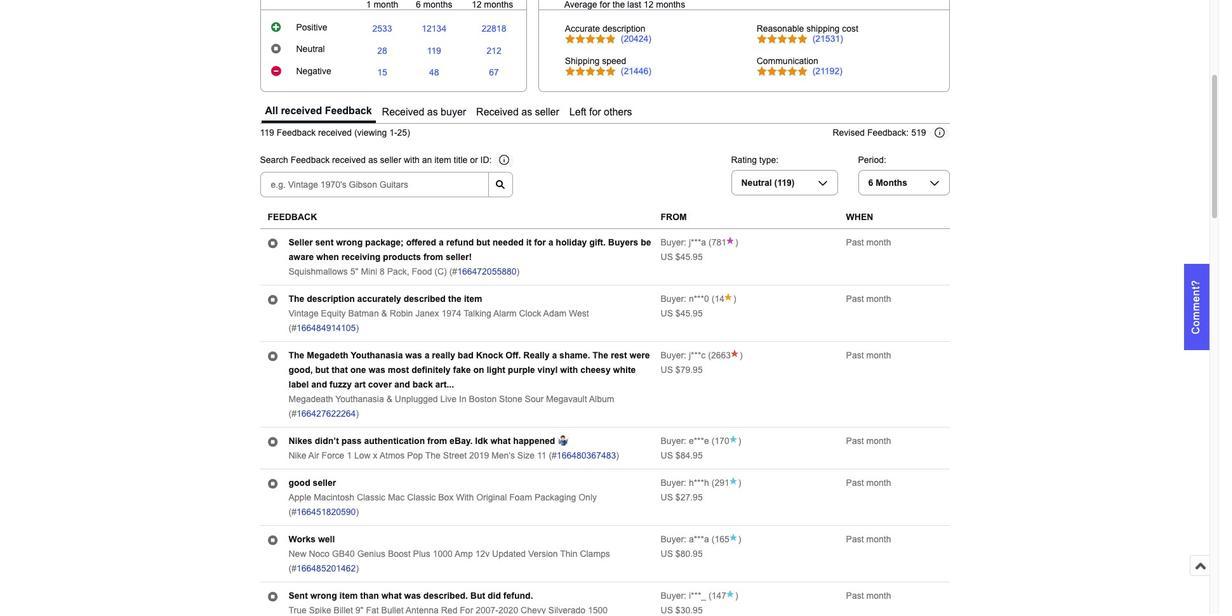 Task type: locate. For each thing, give the bounding box(es) containing it.
6 past month from the top
[[846, 535, 891, 545]]

holiday
[[556, 238, 587, 248]]

4 feedback left by buyer. element from the top
[[661, 436, 709, 447]]

0 horizontal spatial for
[[534, 238, 546, 248]]

119 down all
[[260, 128, 274, 138]]

6 past from the top
[[846, 535, 864, 545]]

5 feedback left by buyer. element from the top
[[661, 478, 709, 488]]

for right it
[[534, 238, 546, 248]]

negative
[[296, 66, 331, 77]]

feedback up 119 feedback received (viewing 1-25)
[[325, 105, 372, 116]]

seller down 1-
[[380, 155, 401, 165]]

it
[[526, 238, 532, 248]]

( 291
[[709, 478, 730, 488]]

wrong up receiving
[[336, 238, 363, 248]]

0 horizontal spatial seller
[[313, 478, 336, 488]]

a up definitely
[[425, 351, 430, 361]]

7 past month element from the top
[[846, 591, 891, 602]]

fefund.
[[504, 591, 533, 602]]

2 vertical spatial was
[[404, 591, 421, 602]]

3 month from the top
[[867, 351, 891, 361]]

119 feedback received (viewing 1-25)
[[260, 128, 410, 138]]

all received feedback button
[[261, 102, 376, 123]]

(# inside megadeath youthanasia & unplugged live in boston stone sour megavault  album (#
[[289, 409, 297, 419]]

and down the most
[[394, 380, 410, 390]]

$45.95 down buyer: n***0
[[676, 309, 703, 319]]

past month element for 291
[[846, 478, 891, 488]]

4 past month from the top
[[846, 436, 891, 447]]

1 vertical spatial seller
[[380, 155, 401, 165]]

1 horizontal spatial item
[[435, 155, 451, 165]]

1 horizontal spatial received
[[476, 107, 519, 117]]

(21446) button
[[621, 66, 652, 76]]

speed
[[602, 56, 626, 66]]

0 vertical spatial from
[[424, 252, 443, 262]]

past month for ( 170
[[846, 436, 891, 447]]

)
[[735, 238, 738, 248], [517, 267, 520, 277], [733, 294, 736, 304], [356, 323, 359, 334], [740, 351, 743, 361], [356, 409, 359, 419], [738, 436, 741, 447], [616, 451, 619, 461], [738, 478, 741, 488], [356, 508, 359, 518], [738, 535, 741, 545], [356, 564, 359, 574], [735, 591, 738, 602]]

4 us from the top
[[661, 451, 673, 461]]

(# down 'megadeath' on the bottom of page
[[289, 409, 297, 419]]

0 horizontal spatial classic
[[357, 493, 386, 503]]

for right "left"
[[589, 107, 601, 117]]

shipping speed
[[565, 56, 626, 66]]

& down the description accurately described the item
[[381, 309, 387, 319]]

knock
[[476, 351, 503, 361]]

1 received from the left
[[382, 107, 424, 117]]

as inside button
[[522, 107, 532, 117]]

seller left "left"
[[535, 107, 559, 117]]

( for 165
[[712, 535, 715, 545]]

description up speed
[[603, 23, 646, 33]]

past for ( 165
[[846, 535, 864, 545]]

feedback left by buyer. element up us $84.95
[[661, 436, 709, 447]]

robin
[[390, 309, 413, 319]]

received down all received feedback 'button'
[[318, 128, 352, 138]]

us $45.95 down buyer: n***0
[[661, 309, 703, 319]]

feedback left by buyer. element containing buyer: j***c
[[661, 351, 706, 361]]

buyer: for buyer: a***a
[[661, 535, 687, 545]]

classic left box
[[407, 493, 436, 503]]

from inside nikes didn't pass authentication from ebay. idk what happened 🤷🏻‍♂️ nike air force 1 low x atmos pop the street 2019 men's size 11 (# 166480367483 )
[[427, 436, 447, 447]]

1 vertical spatial for
[[534, 238, 546, 248]]

us down buyer: n***0
[[661, 309, 673, 319]]

as for buyer
[[427, 107, 438, 117]]

0 vertical spatial was
[[405, 351, 422, 361]]

( right "j***a"
[[709, 238, 712, 248]]

received up 25)
[[382, 107, 424, 117]]

item right an
[[435, 155, 451, 165]]

3 buyer: from the top
[[661, 351, 687, 361]]

0 vertical spatial description
[[603, 23, 646, 33]]

feedback left by buyer. element
[[661, 238, 706, 248], [661, 294, 709, 304], [661, 351, 706, 361], [661, 436, 709, 447], [661, 478, 709, 488], [661, 535, 709, 545], [661, 591, 706, 602]]

buyer: up us $84.95
[[661, 436, 687, 447]]

1 vertical spatial received
[[318, 128, 352, 138]]

6 past month element from the top
[[846, 535, 891, 545]]

166484914105 link
[[297, 323, 356, 334]]

0 horizontal spatial what
[[382, 591, 402, 602]]

on
[[473, 365, 484, 375]]

2 us $45.95 from the top
[[661, 309, 703, 319]]

feedback left by buyer. element containing buyer: j***a
[[661, 238, 706, 248]]

received as buyer
[[382, 107, 466, 117]]

2 past month from the top
[[846, 294, 891, 304]]

what up men's
[[491, 436, 511, 447]]

neutral down rating type:
[[741, 178, 772, 188]]

0 horizontal spatial 119
[[260, 128, 274, 138]]

1 vertical spatial 119
[[260, 128, 274, 138]]

description for accurate
[[603, 23, 646, 33]]

gift.
[[590, 238, 606, 248]]

feedback left by buyer. element for ( 781
[[661, 238, 706, 248]]

youthanasia down art
[[335, 394, 384, 405]]

feedback:
[[867, 128, 909, 138]]

past month for ( 165
[[846, 535, 891, 545]]

clock
[[519, 309, 541, 319]]

really
[[523, 351, 550, 361]]

comment? link
[[1184, 264, 1210, 351]]

received
[[281, 105, 322, 116], [318, 128, 352, 138], [332, 155, 366, 165]]

&
[[381, 309, 387, 319], [387, 394, 392, 405]]

2 vertical spatial feedback
[[291, 155, 330, 165]]

feedback right search
[[291, 155, 330, 165]]

from up (c)
[[424, 252, 443, 262]]

3 us from the top
[[661, 365, 673, 375]]

feedback left by buyer. element left 14
[[661, 294, 709, 304]]

6 feedback left by buyer. element from the top
[[661, 535, 709, 545]]

buyer: up us $79.95
[[661, 351, 687, 361]]

1 vertical spatial description
[[307, 294, 355, 304]]

0 horizontal spatial item
[[340, 591, 358, 602]]

feedback down all received feedback 'button'
[[277, 128, 316, 138]]

7 past from the top
[[846, 591, 864, 602]]

5 past month element from the top
[[846, 478, 891, 488]]

2 horizontal spatial item
[[464, 294, 482, 304]]

janex
[[416, 309, 439, 319]]

the megadeth youthanasia was a really bad knock off. really a shame. the rest were good, but that one was most definitely fake on light purple vinyl with cheesy white label and fuzzy art cover and back art... element
[[289, 351, 650, 390]]

2 vertical spatial item
[[340, 591, 358, 602]]

neutral inside neutral (119) popup button
[[741, 178, 772, 188]]

& down cover
[[387, 394, 392, 405]]

the down the 'nikes didn't pass authentication from ebay. idk what happened 🤷🏻‍♂️' element
[[425, 451, 441, 461]]

wrong right sent
[[310, 591, 337, 602]]

1 classic from the left
[[357, 493, 386, 503]]

0 vertical spatial neutral
[[296, 44, 325, 54]]

feedback left by buyer. element containing buyer: e***e
[[661, 436, 709, 447]]

2 past from the top
[[846, 294, 864, 304]]

147
[[712, 591, 727, 602]]

166485201462 )
[[297, 564, 359, 574]]

the up cheesy
[[593, 351, 609, 361]]

(# down new
[[289, 564, 297, 574]]

0 horizontal spatial and
[[311, 380, 327, 390]]

1 vertical spatial us $45.95
[[661, 309, 703, 319]]

1 horizontal spatial but
[[476, 238, 490, 248]]

with inside 'the megadeth youthanasia was a really bad knock off. really a shame. the rest were good, but that one was most definitely fake on light purple vinyl with cheesy white label and fuzzy art cover and back art...'
[[560, 365, 578, 375]]

month for ( 170
[[867, 436, 891, 447]]

from inside seller sent wrong package; offered a refund but needed it for a holiday gift. buyers be aware when receiving products from seller! squishmallows 5" mini 8 pack, food (c) (# 166472055880 )
[[424, 252, 443, 262]]

2 received from the left
[[476, 107, 519, 117]]

as left "left"
[[522, 107, 532, 117]]

feedback left by buyer. element containing buyer: n***0
[[661, 294, 709, 304]]

month for ( 781
[[867, 238, 891, 248]]

us left $27.95
[[661, 493, 673, 503]]

fuzzy
[[330, 380, 352, 390]]

28
[[377, 45, 387, 56]]

3 feedback left by buyer. element from the top
[[661, 351, 706, 361]]

2 $45.95 from the top
[[676, 309, 703, 319]]

nikes didn't pass authentication from ebay. idk what happened 🤷🏻‍♂️ nike air force 1 low x atmos pop the street 2019 men's size 11 (# 166480367483 )
[[289, 436, 619, 461]]

0 horizontal spatial received
[[382, 107, 424, 117]]

7 month from the top
[[867, 591, 891, 602]]

7 past month from the top
[[846, 591, 891, 602]]

was up the most
[[405, 351, 422, 361]]

force
[[322, 451, 344, 461]]

0 vertical spatial 119
[[427, 45, 441, 56]]

what right than
[[382, 591, 402, 602]]

2 month from the top
[[867, 294, 891, 304]]

white
[[613, 365, 636, 375]]

3 past month element from the top
[[846, 351, 891, 361]]

select the type of feedback rating you want to see element
[[731, 155, 779, 165]]

0 vertical spatial what
[[491, 436, 511, 447]]

5 past month from the top
[[846, 478, 891, 488]]

0 vertical spatial &
[[381, 309, 387, 319]]

3 past month from the top
[[846, 351, 891, 361]]

feedback left by buyer. element up us $79.95
[[661, 351, 706, 361]]

( for 2663
[[708, 351, 711, 361]]

0 vertical spatial $45.95
[[676, 252, 703, 262]]

received inside button
[[382, 107, 424, 117]]

us left $80.95
[[661, 549, 673, 560]]

166472055880 link
[[457, 267, 517, 277]]

1 buyer: from the top
[[661, 238, 687, 248]]

feedback left by buyer. element up 'us $27.95' at the bottom right of page
[[661, 478, 709, 488]]

166427622264 )
[[297, 409, 359, 419]]

buyer: for buyer: j***a
[[661, 238, 687, 248]]

0 vertical spatial for
[[589, 107, 601, 117]]

feedback left by buyer. element down from element at the right top
[[661, 238, 706, 248]]

buyer: left "i***_"
[[661, 591, 687, 602]]

past month element for 2663
[[846, 351, 891, 361]]

166484914105
[[297, 323, 356, 334]]

1 feedback left by buyer. element from the top
[[661, 238, 706, 248]]

feedback left by buyer. element left the 147
[[661, 591, 706, 602]]

21192 ratings received on communication. click to check average rating. element
[[813, 66, 843, 76]]

from up street
[[427, 436, 447, 447]]

month for ( 2663
[[867, 351, 891, 361]]

1 horizontal spatial description
[[603, 23, 646, 33]]

sent
[[289, 591, 308, 602]]

with left an
[[404, 155, 420, 165]]

1 past from the top
[[846, 238, 864, 248]]

5 buyer: from the top
[[661, 478, 687, 488]]

good,
[[289, 365, 313, 375]]

the megadeth youthanasia was a really bad knock off. really a shame. the rest were good, but that one was most definitely fake on light purple vinyl with cheesy white label and fuzzy art cover and back art...
[[289, 351, 650, 390]]

6 buyer: from the top
[[661, 535, 687, 545]]

what
[[491, 436, 511, 447], [382, 591, 402, 602]]

2 buyer: from the top
[[661, 294, 687, 304]]

received as seller
[[476, 107, 559, 117]]

2 past month element from the top
[[846, 294, 891, 304]]

version
[[528, 549, 558, 560]]

0 vertical spatial us $45.95
[[661, 252, 703, 262]]

1 horizontal spatial classic
[[407, 493, 436, 503]]

1 horizontal spatial and
[[394, 380, 410, 390]]

( right a***a
[[712, 535, 715, 545]]

) inside seller sent wrong package; offered a refund but needed it for a holiday gift. buyers be aware when receiving products from seller! squishmallows 5" mini 8 pack, food (c) (# 166472055880 )
[[517, 267, 520, 277]]

wrong inside seller sent wrong package; offered a refund but needed it for a holiday gift. buyers be aware when receiving products from seller! squishmallows 5" mini 8 pack, food (c) (# 166472055880 )
[[336, 238, 363, 248]]

(# down apple
[[289, 508, 297, 518]]

past month for ( 781
[[846, 238, 891, 248]]

received down 119 feedback received (viewing 1-25)
[[332, 155, 366, 165]]

0 vertical spatial received
[[281, 105, 322, 116]]

one
[[350, 365, 366, 375]]

2019
[[469, 451, 489, 461]]

166427622264
[[297, 409, 356, 419]]

but
[[470, 591, 485, 602]]

1 vertical spatial neutral
[[741, 178, 772, 188]]

1 horizontal spatial as
[[427, 107, 438, 117]]

what inside nikes didn't pass authentication from ebay. idk what happened 🤷🏻‍♂️ nike air force 1 low x atmos pop the street 2019 men's size 11 (# 166480367483 )
[[491, 436, 511, 447]]

received right all
[[281, 105, 322, 116]]

2 us from the top
[[661, 309, 673, 319]]

youthanasia up one
[[351, 351, 403, 361]]

us $45.95 down 'buyer: j***a'
[[661, 252, 703, 262]]

when element
[[846, 212, 873, 222]]

bad
[[458, 351, 474, 361]]

when
[[316, 252, 339, 262]]

7 buyer: from the top
[[661, 591, 687, 602]]

pop
[[407, 451, 423, 461]]

that
[[332, 365, 348, 375]]

1 vertical spatial youthanasia
[[335, 394, 384, 405]]

0 horizontal spatial description
[[307, 294, 355, 304]]

1 and from the left
[[311, 380, 327, 390]]

us $45.95 for j***a
[[661, 252, 703, 262]]

feedback for search feedback received as seller with an item title or id:
[[291, 155, 330, 165]]

but
[[476, 238, 490, 248], [315, 365, 329, 375]]

0 horizontal spatial with
[[404, 155, 420, 165]]

needed
[[493, 238, 524, 248]]

feedback left by buyer. element containing buyer: a***a
[[661, 535, 709, 545]]

1 horizontal spatial neutral
[[741, 178, 772, 188]]

4 past month element from the top
[[846, 436, 891, 447]]

buyer: up 'us $27.95' at the bottom right of page
[[661, 478, 687, 488]]

2 vertical spatial received
[[332, 155, 366, 165]]

(
[[709, 238, 712, 248], [712, 294, 715, 304], [708, 351, 711, 361], [712, 436, 715, 447], [712, 478, 715, 488], [712, 535, 715, 545], [709, 591, 712, 602]]

5 past from the top
[[846, 478, 864, 488]]

h***h
[[689, 478, 709, 488]]

positive
[[296, 22, 327, 33]]

buyer: left "j***a"
[[661, 238, 687, 248]]

21446 ratings received on shipping speed. click to check average rating. element
[[621, 66, 652, 76]]

item left than
[[340, 591, 358, 602]]

(21192)
[[813, 66, 843, 76]]

1 past month from the top
[[846, 238, 891, 248]]

4 month from the top
[[867, 436, 891, 447]]

j***a
[[689, 238, 706, 248]]

communication
[[757, 56, 819, 66]]

0 vertical spatial feedback
[[325, 105, 372, 116]]

past month element
[[846, 238, 891, 248], [846, 294, 891, 304], [846, 351, 891, 361], [846, 436, 891, 447], [846, 478, 891, 488], [846, 535, 891, 545], [846, 591, 891, 602]]

but right refund
[[476, 238, 490, 248]]

received for search
[[332, 155, 366, 165]]

1 horizontal spatial with
[[560, 365, 578, 375]]

(21531) button
[[813, 33, 843, 44]]

6
[[868, 178, 873, 188]]

us for buyer: j***a
[[661, 252, 673, 262]]

( right n***0
[[712, 294, 715, 304]]

7 feedback left by buyer. element from the top
[[661, 591, 706, 602]]

youthanasia inside 'the megadeth youthanasia was a really bad knock off. really a shame. the rest were good, but that one was most definitely fake on light purple vinyl with cheesy white label and fuzzy art cover and back art...'
[[351, 351, 403, 361]]

5 month from the top
[[867, 478, 891, 488]]

(# right 11
[[549, 451, 557, 461]]

1 vertical spatial with
[[560, 365, 578, 375]]

28 button
[[377, 45, 387, 56]]

1 $45.95 from the top
[[676, 252, 703, 262]]

$45.95 for n***0
[[676, 309, 703, 319]]

2 and from the left
[[394, 380, 410, 390]]

1 us from the top
[[661, 252, 673, 262]]

4 buyer: from the top
[[661, 436, 687, 447]]

nikes
[[289, 436, 312, 447]]

1 horizontal spatial seller
[[380, 155, 401, 165]]

2 vertical spatial seller
[[313, 478, 336, 488]]

as inside button
[[427, 107, 438, 117]]

1 us $45.95 from the top
[[661, 252, 703, 262]]

buyer: a***a
[[661, 535, 709, 545]]

& inside vintage equity batman & robin janex 1974 talking alarm clock adam west (#
[[381, 309, 387, 319]]

new
[[289, 549, 306, 560]]

as left buyer
[[427, 107, 438, 117]]

description up equity
[[307, 294, 355, 304]]

art
[[354, 380, 366, 390]]

1 vertical spatial from
[[427, 436, 447, 447]]

sent wrong item than what was described. but did fefund. element
[[289, 591, 533, 602]]

0 horizontal spatial but
[[315, 365, 329, 375]]

1 month from the top
[[867, 238, 891, 248]]

us down 'buyer: j***c'
[[661, 365, 673, 375]]

1 vertical spatial &
[[387, 394, 392, 405]]

5 us from the top
[[661, 493, 673, 503]]

neutral for neutral (119)
[[741, 178, 772, 188]]

$45.95 down 'buyer: j***a'
[[676, 252, 703, 262]]

$45.95 for j***a
[[676, 252, 703, 262]]

item up talking at left
[[464, 294, 482, 304]]

1 vertical spatial feedback
[[277, 128, 316, 138]]

seller up macintosh
[[313, 478, 336, 488]]

( right "e***e"
[[712, 436, 715, 447]]

description
[[603, 23, 646, 33], [307, 294, 355, 304]]

119 down 12134 "button"
[[427, 45, 441, 56]]

1 horizontal spatial for
[[589, 107, 601, 117]]

received inside button
[[476, 107, 519, 117]]

past month element for 781
[[846, 238, 891, 248]]

buyer: left n***0
[[661, 294, 687, 304]]

received for received as seller
[[476, 107, 519, 117]]

from
[[661, 212, 687, 222]]

feedback element
[[268, 212, 317, 222]]

us $45.95 for n***0
[[661, 309, 703, 319]]

(# right (c)
[[449, 267, 457, 277]]

1 horizontal spatial 119
[[427, 45, 441, 56]]

1 vertical spatial wrong
[[310, 591, 337, 602]]

12134
[[422, 24, 447, 34]]

1974
[[442, 309, 461, 319]]

but down megadeth
[[315, 365, 329, 375]]

( right "j***c"
[[708, 351, 711, 361]]

1 vertical spatial $45.95
[[676, 309, 703, 319]]

received down 67
[[476, 107, 519, 117]]

( for 291
[[712, 478, 715, 488]]

offered
[[406, 238, 436, 248]]

3 past from the top
[[846, 351, 864, 361]]

48
[[429, 67, 439, 78]]

0 vertical spatial seller
[[535, 107, 559, 117]]

feedback left by buyer. element up us $80.95
[[661, 535, 709, 545]]

0 vertical spatial with
[[404, 155, 420, 165]]

( right "i***_"
[[709, 591, 712, 602]]

comment?
[[1191, 280, 1202, 335]]

12v
[[475, 549, 490, 560]]

original
[[476, 493, 507, 503]]

was up cover
[[369, 365, 385, 375]]

live
[[440, 394, 457, 405]]

2 feedback left by buyer. element from the top
[[661, 294, 709, 304]]

classic left mac
[[357, 493, 386, 503]]

2 classic from the left
[[407, 493, 436, 503]]

2 horizontal spatial as
[[522, 107, 532, 117]]

(# down vintage
[[289, 323, 297, 334]]

( right h***h
[[712, 478, 715, 488]]

1 vertical spatial but
[[315, 365, 329, 375]]

1 horizontal spatial what
[[491, 436, 511, 447]]

us down 'buyer: j***a'
[[661, 252, 673, 262]]

0 vertical spatial but
[[476, 238, 490, 248]]

and up 'megadeath' on the bottom of page
[[311, 380, 327, 390]]

0 vertical spatial youthanasia
[[351, 351, 403, 361]]

with down shame.
[[560, 365, 578, 375]]

buyer: up us $80.95
[[661, 535, 687, 545]]

0 horizontal spatial neutral
[[296, 44, 325, 54]]

past month
[[846, 238, 891, 248], [846, 294, 891, 304], [846, 351, 891, 361], [846, 436, 891, 447], [846, 478, 891, 488], [846, 535, 891, 545], [846, 591, 891, 602]]

6 us from the top
[[661, 549, 673, 560]]

( for 170
[[712, 436, 715, 447]]

feedback left by buyer. element containing buyer: h***h
[[661, 478, 709, 488]]

classic
[[357, 493, 386, 503], [407, 493, 436, 503]]

a***a
[[689, 535, 709, 545]]

the description accurately described the item element
[[289, 294, 482, 304]]

( for 14
[[712, 294, 715, 304]]

2 horizontal spatial seller
[[535, 107, 559, 117]]

6 month from the top
[[867, 535, 891, 545]]

us $27.95
[[661, 493, 703, 503]]

1 past month element from the top
[[846, 238, 891, 248]]

as up e.g. vintage 1970's gibson guitars 'text box'
[[368, 155, 378, 165]]

us left $84.95
[[661, 451, 673, 461]]

4 past from the top
[[846, 436, 864, 447]]

feedback left by buyer. element containing buyer: i***_
[[661, 591, 706, 602]]

(viewing
[[354, 128, 387, 138]]

boston
[[469, 394, 497, 405]]

left for others button
[[566, 102, 636, 123]]

was left described.
[[404, 591, 421, 602]]

2533
[[372, 24, 392, 34]]

0 vertical spatial wrong
[[336, 238, 363, 248]]

neutral down positive
[[296, 44, 325, 54]]



Task type: describe. For each thing, give the bounding box(es) containing it.
squishmallows
[[289, 267, 348, 277]]

us $84.95
[[661, 451, 703, 461]]

past month element for 165
[[846, 535, 891, 545]]

idk
[[475, 436, 488, 447]]

received inside 'button'
[[281, 105, 322, 116]]

feedback left by buyer. element for ( 165
[[661, 535, 709, 545]]

166484914105 )
[[297, 323, 359, 334]]

shame.
[[560, 351, 590, 361]]

boost
[[388, 549, 411, 560]]

buyer: for buyer: i***_
[[661, 591, 687, 602]]

feedback left by buyer. element for ( 2663
[[661, 351, 706, 361]]

119 for 119 button
[[427, 45, 441, 56]]

works well element
[[289, 535, 335, 545]]

stone
[[499, 394, 522, 405]]

happened
[[513, 436, 555, 447]]

month for ( 14
[[867, 294, 891, 304]]

( 2663
[[706, 351, 731, 361]]

seller!
[[446, 252, 472, 262]]

men's
[[492, 451, 515, 461]]

past month element for 14
[[846, 294, 891, 304]]

the up good,
[[289, 351, 304, 361]]

apple
[[289, 493, 311, 503]]

(119)
[[775, 178, 795, 188]]

us for buyer: h***h
[[661, 493, 673, 503]]

buyer: for buyer: n***0
[[661, 294, 687, 304]]

sent wrong item than what was described. but did fefund.
[[289, 591, 533, 602]]

others
[[604, 107, 632, 117]]

166451820590 link
[[297, 508, 356, 518]]

from element
[[661, 212, 687, 222]]

feedback left by buyer. element for ( 291
[[661, 478, 709, 488]]

ebay.
[[450, 436, 473, 447]]

vintage
[[289, 309, 319, 319]]

macintosh
[[314, 493, 354, 503]]

received as buyer button
[[378, 102, 470, 123]]

but inside seller sent wrong package; offered a refund but needed it for a holiday gift. buyers be aware when receiving products from seller! squishmallows 5" mini 8 pack, food (c) (# 166472055880 )
[[476, 238, 490, 248]]

aware
[[289, 252, 314, 262]]

166451820590
[[297, 508, 356, 518]]

cover
[[368, 380, 392, 390]]

🤷🏻‍♂️
[[558, 436, 569, 447]]

) inside nikes didn't pass authentication from ebay. idk what happened 🤷🏻‍♂️ nike air force 1 low x atmos pop the street 2019 men's size 11 (# 166480367483 )
[[616, 451, 619, 461]]

e.g. Vintage 1970's Gibson Guitars text field
[[260, 172, 489, 198]]

description for the
[[307, 294, 355, 304]]

the inside nikes didn't pass authentication from ebay. idk what happened 🤷🏻‍♂️ nike air force 1 low x atmos pop the street 2019 men's size 11 (# 166480367483 )
[[425, 451, 441, 461]]

past month for ( 147
[[846, 591, 891, 602]]

( for 781
[[709, 238, 712, 248]]

$80.95
[[676, 549, 703, 560]]

good seller element
[[289, 478, 336, 488]]

air
[[308, 451, 319, 461]]

48 button
[[429, 67, 439, 78]]

than
[[360, 591, 379, 602]]

album
[[589, 394, 614, 405]]

( for 147
[[709, 591, 712, 602]]

revised feedback: 519
[[833, 128, 926, 138]]

past for ( 147
[[846, 591, 864, 602]]

past month element for 170
[[846, 436, 891, 447]]

(20424) button
[[621, 33, 652, 44]]

be
[[641, 238, 651, 248]]

were
[[630, 351, 650, 361]]

past for ( 291
[[846, 478, 864, 488]]

5"
[[350, 267, 359, 277]]

(# inside nikes didn't pass authentication from ebay. idk what happened 🤷🏻‍♂️ nike air force 1 low x atmos pop the street 2019 men's size 11 (# 166480367483 )
[[549, 451, 557, 461]]

works
[[289, 535, 316, 545]]

us for buyer: n***0
[[661, 309, 673, 319]]

us for buyer: j***c
[[661, 365, 673, 375]]

month for ( 147
[[867, 591, 891, 602]]

291
[[715, 478, 730, 488]]

megadeth
[[307, 351, 348, 361]]

a left refund
[[439, 238, 444, 248]]

(# inside vintage equity batman & robin janex 1974 talking alarm clock adam west (#
[[289, 323, 297, 334]]

& inside megadeath youthanasia & unplugged live in boston stone sour megavault  album (#
[[387, 394, 392, 405]]

buyer: for buyer: j***c
[[661, 351, 687, 361]]

0 horizontal spatial as
[[368, 155, 378, 165]]

past for ( 2663
[[846, 351, 864, 361]]

e***e
[[689, 436, 709, 447]]

for inside button
[[589, 107, 601, 117]]

month for ( 165
[[867, 535, 891, 545]]

67
[[489, 67, 499, 78]]

12134 button
[[422, 24, 447, 34]]

neutral for neutral
[[296, 44, 325, 54]]

noco
[[309, 549, 330, 560]]

art...
[[435, 380, 454, 390]]

in
[[459, 394, 467, 405]]

buyer: j***a
[[661, 238, 706, 248]]

package;
[[365, 238, 404, 248]]

1-
[[389, 128, 397, 138]]

pass
[[342, 436, 362, 447]]

seller
[[289, 238, 313, 248]]

rating type:
[[731, 155, 779, 165]]

us for buyer: a***a
[[661, 549, 673, 560]]

1 vertical spatial item
[[464, 294, 482, 304]]

past month for ( 2663
[[846, 351, 891, 361]]

buyer: for buyer: h***h
[[661, 478, 687, 488]]

search
[[260, 155, 288, 165]]

buyer: n***0
[[661, 294, 709, 304]]

box
[[438, 493, 454, 503]]

us for buyer: e***e
[[661, 451, 673, 461]]

but inside 'the megadeth youthanasia was a really bad knock off. really a shame. the rest were good, but that one was most definitely fake on light purple vinyl with cheesy white label and fuzzy art cover and back art...'
[[315, 365, 329, 375]]

past month element for 147
[[846, 591, 891, 602]]

0 vertical spatial item
[[435, 155, 451, 165]]

unplugged
[[395, 394, 438, 405]]

accurate description
[[565, 23, 646, 33]]

month for ( 291
[[867, 478, 891, 488]]

atmos
[[380, 451, 405, 461]]

1 vertical spatial what
[[382, 591, 402, 602]]

clamps
[[580, 549, 610, 560]]

21531 ratings received on reasonable shipping cost. click to check average rating. element
[[813, 33, 843, 44]]

past month for ( 14
[[846, 294, 891, 304]]

a left holiday
[[549, 238, 553, 248]]

alarm
[[493, 309, 517, 319]]

212
[[487, 45, 502, 56]]

20424 ratings received on accurate description. click to check average rating. element
[[621, 33, 652, 44]]

$84.95
[[676, 451, 703, 461]]

food
[[412, 267, 432, 277]]

166480367483 link
[[557, 451, 616, 461]]

a up vinyl
[[552, 351, 557, 361]]

really
[[432, 351, 455, 361]]

seller sent wrong package; offered a refund but needed it for a holiday gift. buyers be aware when receiving products from seller! element
[[289, 238, 651, 262]]

1 vertical spatial was
[[369, 365, 385, 375]]

neutral (119)
[[741, 178, 795, 188]]

( 14
[[709, 294, 725, 304]]

received for 119
[[318, 128, 352, 138]]

apple macintosh classic mac classic box with original foam packaging only (#
[[289, 493, 597, 518]]

past for ( 170
[[846, 436, 864, 447]]

feedback inside 'button'
[[325, 105, 372, 116]]

feedback for 119 feedback received (viewing 1-25)
[[277, 128, 316, 138]]

foam
[[510, 493, 532, 503]]

received for received as buyer
[[382, 107, 424, 117]]

8
[[380, 267, 385, 277]]

as for seller
[[522, 107, 532, 117]]

feedback left by buyer. element for ( 170
[[661, 436, 709, 447]]

x
[[373, 451, 378, 461]]

119 for 119 feedback received (viewing 1-25)
[[260, 128, 274, 138]]

feedback left by buyer. element for ( 147
[[661, 591, 706, 602]]

nikes didn't pass authentication from ebay. idk what happened 🤷🏻‍♂️ element
[[289, 436, 569, 447]]

for inside seller sent wrong package; offered a refund but needed it for a holiday gift. buyers be aware when receiving products from seller! squishmallows 5" mini 8 pack, food (c) (# 166472055880 )
[[534, 238, 546, 248]]

$79.95
[[676, 365, 703, 375]]

received as seller button
[[473, 102, 563, 123]]

6 months button
[[858, 170, 950, 196]]

buyer: for buyer: e***e
[[661, 436, 687, 447]]

receiving
[[342, 252, 381, 262]]

67 button
[[489, 67, 499, 78]]

past for ( 781
[[846, 238, 864, 248]]

select the feedback time period you want to see element
[[858, 155, 886, 165]]

past for ( 14
[[846, 294, 864, 304]]

youthanasia inside megadeath youthanasia & unplugged live in boston stone sour megavault  album (#
[[335, 394, 384, 405]]

seller sent wrong package; offered a refund but needed it for a holiday gift. buyers be aware when receiving products from seller! squishmallows 5" mini 8 pack, food (c) (# 166472055880 )
[[289, 238, 651, 277]]

166451820590 )
[[297, 508, 359, 518]]

the up vintage
[[289, 294, 304, 304]]

well
[[318, 535, 335, 545]]

25)
[[397, 128, 410, 138]]

updated
[[492, 549, 526, 560]]

(21531)
[[813, 33, 843, 44]]

(# inside apple macintosh classic mac classic box with original foam packaging only (#
[[289, 508, 297, 518]]

feedback left by buyer. element for ( 14
[[661, 294, 709, 304]]

seller inside button
[[535, 107, 559, 117]]

(# inside new noco gb40 genius boost plus 1000 amp 12v updated version thin clamps (#
[[289, 564, 297, 574]]

166480367483
[[557, 451, 616, 461]]

(# inside seller sent wrong package; offered a refund but needed it for a holiday gift. buyers be aware when receiving products from seller! squishmallows 5" mini 8 pack, food (c) (# 166472055880 )
[[449, 267, 457, 277]]

search feedback received as seller with an item title or id:
[[260, 155, 492, 165]]

past month for ( 291
[[846, 478, 891, 488]]

amp
[[455, 549, 473, 560]]

reasonable shipping cost
[[757, 23, 859, 33]]

plus
[[413, 549, 430, 560]]

light
[[487, 365, 506, 375]]



Task type: vqa. For each thing, say whether or not it's contained in the screenshot.
Feedback left by buyer. element containing Buyer: h***h
yes



